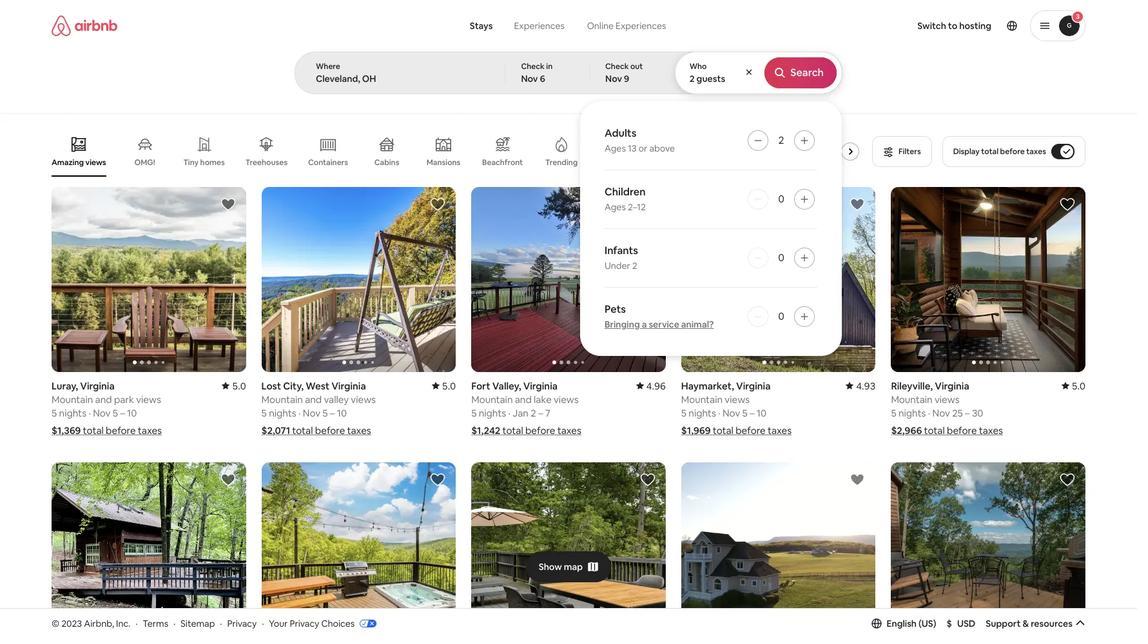 Task type: locate. For each thing, give the bounding box(es) containing it.
fort valley, virginia mountain and lake views 5 nights · jan 2 – 7 $1,242 total before taxes
[[472, 380, 582, 436]]

trending
[[546, 157, 578, 168]]

1 5.0 from the left
[[232, 380, 246, 392]]

1 10 from the left
[[127, 407, 137, 419]]

2 inside fort valley, virginia mountain and lake views 5 nights · jan 2 – 7 $1,242 total before taxes
[[531, 407, 536, 419]]

total inside fort valley, virginia mountain and lake views 5 nights · jan 2 – 7 $1,242 total before taxes
[[503, 424, 523, 436]]

check inside check in nov 6
[[521, 61, 545, 72]]

13
[[628, 143, 637, 154]]

0 vertical spatial 0
[[779, 192, 785, 206]]

– inside "luray, virginia mountain and park views 5 nights · nov 5 – 10 $1,369 total before taxes"
[[120, 407, 125, 419]]

add to wishlist: luray, virginia image
[[220, 197, 236, 212]]

total right $2,966
[[925, 424, 945, 436]]

4.96 out of 5 average rating image
[[636, 380, 666, 392]]

2 vertical spatial 0
[[779, 310, 785, 323]]

0 horizontal spatial privacy
[[227, 618, 257, 629]]

virginia up park
[[80, 380, 115, 392]]

nov
[[521, 73, 538, 84], [606, 73, 622, 84], [93, 407, 111, 419], [303, 407, 321, 419], [723, 407, 741, 419], [933, 407, 951, 419]]

1 and from the left
[[95, 393, 112, 405]]

1 horizontal spatial check
[[606, 61, 629, 72]]

0 horizontal spatial 10
[[127, 407, 137, 419]]

virginia for rileyville, virginia
[[935, 380, 970, 392]]

views right valley
[[351, 393, 376, 405]]

nights up $2,071
[[269, 407, 296, 419]]

experiences inside experiences button
[[514, 20, 565, 32]]

before inside button
[[1001, 146, 1025, 157]]

5 inside fort valley, virginia mountain and lake views 5 nights · jan 2 – 7 $1,242 total before taxes
[[472, 407, 477, 419]]

5 – from the left
[[966, 407, 970, 419]]

2 check from the left
[[606, 61, 629, 72]]

nov inside lost city, west virginia mountain and valley views 5 nights · nov 5 – 10 $2,071 total before taxes
[[303, 407, 321, 419]]

animal?
[[682, 319, 714, 330]]

0 for infants
[[779, 251, 785, 264]]

before down park
[[106, 424, 136, 436]]

4 – from the left
[[538, 407, 543, 419]]

taxes inside fort valley, virginia mountain and lake views 5 nights · jan 2 – 7 $1,242 total before taxes
[[558, 424, 582, 436]]

views inside lost city, west virginia mountain and valley views 5 nights · nov 5 – 10 $2,071 total before taxes
[[351, 393, 376, 405]]

mountain inside "luray, virginia mountain and park views 5 nights · nov 5 – 10 $1,369 total before taxes"
[[52, 393, 93, 405]]

virginia right haymarket,
[[737, 380, 771, 392]]

omg!
[[134, 157, 155, 168]]

to
[[949, 20, 958, 32]]

taxes inside haymarket, virginia mountain views 5 nights · nov 5 – 10 $1,969 total before taxes
[[768, 424, 792, 436]]

views inside "luray, virginia mountain and park views 5 nights · nov 5 – 10 $1,369 total before taxes"
[[136, 393, 161, 405]]

ages inside adults ages 13 or above
[[605, 143, 626, 154]]

3 and from the left
[[515, 393, 532, 405]]

and left park
[[95, 393, 112, 405]]

1 0 from the top
[[779, 192, 785, 206]]

jan
[[513, 407, 529, 419]]

nights inside "luray, virginia mountain and park views 5 nights · nov 5 – 10 $1,369 total before taxes"
[[59, 407, 86, 419]]

stays
[[470, 20, 493, 32]]

5 5 from the left
[[682, 407, 687, 419]]

· inside fort valley, virginia mountain and lake views 5 nights · jan 2 – 7 $1,242 total before taxes
[[509, 407, 511, 419]]

2 10 from the left
[[337, 407, 347, 419]]

experiences up "in" in the top of the page
[[514, 20, 565, 32]]

add to wishlist: fort valley, virginia image
[[640, 197, 656, 212]]

privacy
[[227, 618, 257, 629], [290, 618, 319, 629]]

before right $1,969
[[736, 424, 766, 436]]

cabins
[[374, 157, 399, 168]]

ages inside children ages 2–12
[[605, 201, 626, 213]]

online experiences link
[[576, 13, 678, 39]]

english
[[887, 618, 917, 629]]

online experiences
[[587, 20, 667, 32]]

privacy link
[[227, 618, 257, 629]]

0
[[779, 192, 785, 206], [779, 251, 785, 264], [779, 310, 785, 323]]

1 mountain from the left
[[52, 393, 93, 405]]

2 and from the left
[[305, 393, 322, 405]]

countryside
[[714, 157, 759, 168]]

4.93 out of 5 average rating image
[[846, 380, 876, 392]]

nights
[[59, 407, 86, 419], [269, 407, 296, 419], [689, 407, 716, 419], [479, 407, 506, 419], [899, 407, 926, 419]]

virginia up 25
[[935, 380, 970, 392]]

experiences
[[514, 20, 565, 32], [616, 20, 667, 32]]

service
[[649, 319, 680, 330]]

2 mountain from the left
[[262, 393, 303, 405]]

virginia inside haymarket, virginia mountain views 5 nights · nov 5 – 10 $1,969 total before taxes
[[737, 380, 771, 392]]

nights up '$1,369'
[[59, 407, 86, 419]]

2 horizontal spatial 10
[[757, 407, 767, 419]]

$1,242
[[472, 424, 501, 436]]

$ usd
[[947, 618, 976, 629]]

english (us)
[[887, 618, 937, 629]]

before down valley
[[315, 424, 345, 436]]

check up 9
[[606, 61, 629, 72]]

choices
[[321, 618, 355, 629]]

1 horizontal spatial 5.0
[[442, 380, 456, 392]]

your
[[269, 618, 288, 629]]

30
[[973, 407, 984, 419]]

2
[[690, 73, 695, 84], [779, 134, 785, 147], [633, 260, 638, 272], [531, 407, 536, 419]]

pets
[[605, 302, 626, 316]]

1 ages from the top
[[605, 143, 626, 154]]

lost
[[262, 380, 281, 392]]

4 nights from the left
[[479, 407, 506, 419]]

online
[[587, 20, 614, 32]]

taxes inside the 'rileyville, virginia mountain views 5 nights · nov 25 – 30 $2,966 total before taxes'
[[980, 424, 1004, 436]]

1 horizontal spatial 5.0 out of 5 average rating image
[[1062, 380, 1086, 392]]

2 nights from the left
[[269, 407, 296, 419]]

and up jan
[[515, 393, 532, 405]]

4.93
[[857, 380, 876, 392]]

nights up $1,242
[[479, 407, 506, 419]]

virginia inside lost city, west virginia mountain and valley views 5 nights · nov 5 – 10 $2,071 total before taxes
[[332, 380, 366, 392]]

2 5.0 out of 5 average rating image from the left
[[1062, 380, 1086, 392]]

containers
[[308, 157, 348, 168]]

4 mountain from the left
[[472, 393, 513, 405]]

before inside "luray, virginia mountain and park views 5 nights · nov 5 – 10 $1,369 total before taxes"
[[106, 424, 136, 436]]

0 horizontal spatial 5.0 out of 5 average rating image
[[432, 380, 456, 392]]

mountain
[[52, 393, 93, 405], [262, 393, 303, 405], [682, 393, 723, 405], [472, 393, 513, 405], [892, 393, 933, 405]]

above
[[650, 143, 675, 154]]

mountain down the fort
[[472, 393, 513, 405]]

· inside the 'rileyville, virginia mountain views 5 nights · nov 25 – 30 $2,966 total before taxes'
[[929, 407, 931, 419]]

4 5 from the left
[[323, 407, 328, 419]]

0 horizontal spatial check
[[521, 61, 545, 72]]

10 inside haymarket, virginia mountain views 5 nights · nov 5 – 10 $1,969 total before taxes
[[757, 407, 767, 419]]

children ages 2–12
[[605, 185, 646, 213]]

privacy left your
[[227, 618, 257, 629]]

a
[[642, 319, 647, 330]]

west
[[306, 380, 330, 392]]

views inside haymarket, virginia mountain views 5 nights · nov 5 – 10 $1,969 total before taxes
[[725, 393, 750, 405]]

total right '$1,369'
[[83, 424, 104, 436]]

1 – from the left
[[120, 407, 125, 419]]

6 5 from the left
[[743, 407, 748, 419]]

what can we help you find? tab list
[[460, 13, 576, 39]]

check up 6
[[521, 61, 545, 72]]

2 5.0 from the left
[[442, 380, 456, 392]]

lake
[[534, 393, 552, 405]]

· inside haymarket, virginia mountain views 5 nights · nov 5 – 10 $1,969 total before taxes
[[719, 407, 721, 419]]

pets bringing a service animal?
[[605, 302, 714, 330]]

3 – from the left
[[750, 407, 755, 419]]

ages down children
[[605, 201, 626, 213]]

nights inside fort valley, virginia mountain and lake views 5 nights · jan 2 – 7 $1,242 total before taxes
[[479, 407, 506, 419]]

before down "7" on the left bottom
[[526, 424, 556, 436]]

group containing amazing views
[[52, 126, 865, 177]]

ages up lakefront
[[605, 143, 626, 154]]

total right $1,969
[[713, 424, 734, 436]]

5.0
[[232, 380, 246, 392], [442, 380, 456, 392], [1072, 380, 1086, 392]]

3 virginia from the left
[[737, 380, 771, 392]]

check for 6
[[521, 61, 545, 72]]

1 horizontal spatial 10
[[337, 407, 347, 419]]

2 experiences from the left
[[616, 20, 667, 32]]

total right $2,071
[[292, 424, 313, 436]]

nov inside check out nov 9
[[606, 73, 622, 84]]

0 vertical spatial ages
[[605, 143, 626, 154]]

luray,
[[52, 380, 78, 392]]

0 horizontal spatial experiences
[[514, 20, 565, 32]]

nights inside lost city, west virginia mountain and valley views 5 nights · nov 5 – 10 $2,071 total before taxes
[[269, 407, 296, 419]]

mountain down haymarket,
[[682, 393, 723, 405]]

add to wishlist: luray, virginia image
[[640, 472, 656, 487], [850, 472, 866, 487]]

5.0 out of 5 average rating image for rileyville, virginia mountain views 5 nights · nov 25 – 30 $2,966 total before taxes
[[1062, 380, 1086, 392]]

1 horizontal spatial privacy
[[290, 618, 319, 629]]

virginia inside the 'rileyville, virginia mountain views 5 nights · nov 25 – 30 $2,966 total before taxes'
[[935, 380, 970, 392]]

mountain down luray,
[[52, 393, 93, 405]]

5 virginia from the left
[[935, 380, 970, 392]]

5 mountain from the left
[[892, 393, 933, 405]]

1 vertical spatial 0
[[779, 251, 785, 264]]

who
[[690, 61, 707, 72]]

1 horizontal spatial add to wishlist: luray, virginia image
[[850, 472, 866, 487]]

5 inside the 'rileyville, virginia mountain views 5 nights · nov 25 – 30 $2,966 total before taxes'
[[892, 407, 897, 419]]

1 check from the left
[[521, 61, 545, 72]]

where
[[316, 61, 340, 72]]

nights inside the 'rileyville, virginia mountain views 5 nights · nov 25 – 30 $2,966 total before taxes'
[[899, 407, 926, 419]]

1 virginia from the left
[[80, 380, 115, 392]]

7 5 from the left
[[472, 407, 477, 419]]

add to wishlist: lost city, west virginia image
[[430, 197, 446, 212]]

4 virginia from the left
[[523, 380, 558, 392]]

or
[[639, 143, 648, 154]]

3 5.0 from the left
[[1072, 380, 1086, 392]]

1 experiences from the left
[[514, 20, 565, 32]]

3 mountain from the left
[[682, 393, 723, 405]]

4.96
[[647, 380, 666, 392]]

2 0 from the top
[[779, 251, 785, 264]]

views down haymarket,
[[725, 393, 750, 405]]

0 for children
[[779, 192, 785, 206]]

3 0 from the top
[[779, 310, 785, 323]]

views right lake
[[554, 393, 579, 405]]

who 2 guests
[[690, 61, 726, 84]]

3 5 from the left
[[262, 407, 267, 419]]

virginia up lake
[[523, 380, 558, 392]]

bringing
[[605, 319, 640, 330]]

views up 25
[[935, 393, 960, 405]]

infants under 2
[[605, 244, 638, 272]]

5
[[52, 407, 57, 419], [113, 407, 118, 419], [262, 407, 267, 419], [323, 407, 328, 419], [682, 407, 687, 419], [743, 407, 748, 419], [472, 407, 477, 419], [892, 407, 897, 419]]

2 ages from the top
[[605, 201, 626, 213]]

before down 25
[[947, 424, 977, 436]]

1 horizontal spatial experiences
[[616, 20, 667, 32]]

2 virginia from the left
[[332, 380, 366, 392]]

and down 'west'
[[305, 393, 322, 405]]

before right display
[[1001, 146, 1025, 157]]

1 horizontal spatial and
[[305, 393, 322, 405]]

0 for pets
[[779, 310, 785, 323]]

taxes
[[1027, 146, 1047, 157], [138, 424, 162, 436], [347, 424, 371, 436], [768, 424, 792, 436], [558, 424, 582, 436], [980, 424, 1004, 436]]

terms · sitemap · privacy
[[143, 618, 257, 629]]

10 inside lost city, west virginia mountain and valley views 5 nights · nov 5 – 10 $2,071 total before taxes
[[337, 407, 347, 419]]

10 inside "luray, virginia mountain and park views 5 nights · nov 5 – 10 $1,369 total before taxes"
[[127, 407, 137, 419]]

haymarket,
[[682, 380, 735, 392]]

privacy right your
[[290, 618, 319, 629]]

experiences right online
[[616, 20, 667, 32]]

1 privacy from the left
[[227, 618, 257, 629]]

mountain for rileyville,
[[892, 393, 933, 405]]

mountain inside haymarket, virginia mountain views 5 nights · nov 5 – 10 $1,969 total before taxes
[[682, 393, 723, 405]]

views right park
[[136, 393, 161, 405]]

amazing views
[[52, 157, 106, 168]]

3 10 from the left
[[757, 407, 767, 419]]

support
[[986, 618, 1021, 629]]

mountain down rileyville,
[[892, 393, 933, 405]]

virginia inside "luray, virginia mountain and park views 5 nights · nov 5 – 10 $1,369 total before taxes"
[[80, 380, 115, 392]]

2 horizontal spatial and
[[515, 393, 532, 405]]

total inside button
[[982, 146, 999, 157]]

mountain down lost
[[262, 393, 303, 405]]

5.0 for lost city, west virginia mountain and valley views 5 nights · nov 5 – 10 $2,071 total before taxes
[[442, 380, 456, 392]]

views right the amazing
[[86, 157, 106, 168]]

0 horizontal spatial add to wishlist: luray, virginia image
[[640, 472, 656, 487]]

support & resources button
[[986, 618, 1086, 629]]

adults
[[605, 126, 637, 140]]

mountain inside the 'rileyville, virginia mountain views 5 nights · nov 25 – 30 $2,966 total before taxes'
[[892, 393, 933, 405]]

2 – from the left
[[330, 407, 335, 419]]

2 horizontal spatial 5.0
[[1072, 380, 1086, 392]]

your privacy choices link
[[269, 618, 377, 630]]

1 vertical spatial ages
[[605, 201, 626, 213]]

homes
[[200, 157, 225, 168]]

experiences inside online experiences "link"
[[616, 20, 667, 32]]

group
[[52, 126, 865, 177], [52, 187, 246, 372], [262, 187, 456, 372], [472, 187, 861, 372], [682, 187, 876, 372], [892, 187, 1138, 372], [52, 462, 246, 639], [262, 462, 456, 639], [472, 462, 666, 639], [682, 462, 876, 639], [892, 462, 1086, 639]]

nights up $1,969
[[689, 407, 716, 419]]

virginia up valley
[[332, 380, 366, 392]]

5.0 out of 5 average rating image
[[432, 380, 456, 392], [1062, 380, 1086, 392]]

0 horizontal spatial 5.0
[[232, 380, 246, 392]]

1 5 from the left
[[52, 407, 57, 419]]

check
[[521, 61, 545, 72], [606, 61, 629, 72]]

5 nights from the left
[[899, 407, 926, 419]]

0 horizontal spatial and
[[95, 393, 112, 405]]

3 nights from the left
[[689, 407, 716, 419]]

1 5.0 out of 5 average rating image from the left
[[432, 380, 456, 392]]

taxes inside lost city, west virginia mountain and valley views 5 nights · nov 5 – 10 $2,071 total before taxes
[[347, 424, 371, 436]]

1 nights from the left
[[59, 407, 86, 419]]

5.0 out of 5 average rating image for lost city, west virginia mountain and valley views 5 nights · nov 5 – 10 $2,071 total before taxes
[[432, 380, 456, 392]]

8 5 from the left
[[892, 407, 897, 419]]

mountain for luray,
[[52, 393, 93, 405]]

check inside check out nov 9
[[606, 61, 629, 72]]

nights up $2,966
[[899, 407, 926, 419]]

total right display
[[982, 146, 999, 157]]

before
[[1001, 146, 1025, 157], [106, 424, 136, 436], [315, 424, 345, 436], [736, 424, 766, 436], [526, 424, 556, 436], [947, 424, 977, 436]]

ages for children
[[605, 201, 626, 213]]

haymarket, virginia mountain views 5 nights · nov 5 – 10 $1,969 total before taxes
[[682, 380, 792, 436]]

mansions
[[427, 157, 461, 168]]

· inside "luray, virginia mountain and park views 5 nights · nov 5 – 10 $1,369 total before taxes"
[[89, 407, 91, 419]]

total down jan
[[503, 424, 523, 436]]

lakefront
[[601, 157, 636, 168]]

None search field
[[295, 0, 843, 356]]



Task type: describe. For each thing, give the bounding box(es) containing it.
total inside haymarket, virginia mountain views 5 nights · nov 5 – 10 $1,969 total before taxes
[[713, 424, 734, 436]]

before inside fort valley, virginia mountain and lake views 5 nights · jan 2 – 7 $1,242 total before taxes
[[526, 424, 556, 436]]

$2,966
[[892, 424, 923, 436]]

display
[[954, 146, 980, 157]]

$1,369
[[52, 424, 81, 436]]

$1,969
[[682, 424, 711, 436]]

before inside lost city, west virginia mountain and valley views 5 nights · nov 5 – 10 $2,071 total before taxes
[[315, 424, 345, 436]]

&
[[1023, 618, 1029, 629]]

stays button
[[460, 13, 503, 39]]

virginia for haymarket, virginia
[[737, 380, 771, 392]]

valley,
[[493, 380, 521, 392]]

2 inside who 2 guests
[[690, 73, 695, 84]]

none search field containing adults
[[295, 0, 843, 356]]

your privacy choices
[[269, 618, 355, 629]]

nights inside haymarket, virginia mountain views 5 nights · nov 5 – 10 $1,969 total before taxes
[[689, 407, 716, 419]]

– inside fort valley, virginia mountain and lake views 5 nights · jan 2 – 7 $1,242 total before taxes
[[538, 407, 543, 419]]

amazing
[[52, 157, 84, 168]]

stays tab panel
[[295, 52, 843, 356]]

2023
[[61, 618, 82, 629]]

rileyville, virginia mountain views 5 nights · nov 25 – 30 $2,966 total before taxes
[[892, 380, 1004, 436]]

hosting
[[960, 20, 992, 32]]

5.0 out of 5 average rating image
[[222, 380, 246, 392]]

$2,071
[[262, 424, 290, 436]]

check for 9
[[606, 61, 629, 72]]

under
[[605, 260, 631, 272]]

– inside haymarket, virginia mountain views 5 nights · nov 5 – 10 $1,969 total before taxes
[[750, 407, 755, 419]]

switch
[[918, 20, 947, 32]]

map
[[564, 561, 583, 572]]

airbnb,
[[84, 618, 114, 629]]

6
[[540, 73, 545, 84]]

infants
[[605, 244, 638, 257]]

and inside "luray, virginia mountain and park views 5 nights · nov 5 – 10 $1,369 total before taxes"
[[95, 393, 112, 405]]

luray, virginia mountain and park views 5 nights · nov 5 – 10 $1,369 total before taxes
[[52, 380, 162, 436]]

show
[[539, 561, 562, 572]]

experiences button
[[503, 13, 576, 39]]

views inside group
[[86, 157, 106, 168]]

add to wishlist: front royal, virginia image
[[430, 472, 446, 487]]

valley
[[324, 393, 349, 405]]

nov inside "luray, virginia mountain and park views 5 nights · nov 5 – 10 $1,369 total before taxes"
[[93, 407, 111, 419]]

treehouses
[[246, 157, 288, 168]]

children
[[605, 185, 646, 199]]

ages for adults
[[605, 143, 626, 154]]

in
[[546, 61, 553, 72]]

nov inside check in nov 6
[[521, 73, 538, 84]]

display total before taxes button
[[943, 136, 1086, 167]]

adults ages 13 or above
[[605, 126, 675, 154]]

filters
[[899, 146, 921, 157]]

add to wishlist: haymarket, virginia image
[[850, 197, 866, 212]]

mountain inside fort valley, virginia mountain and lake views 5 nights · jan 2 – 7 $1,242 total before taxes
[[472, 393, 513, 405]]

switch to hosting
[[918, 20, 992, 32]]

7
[[545, 407, 551, 419]]

and inside fort valley, virginia mountain and lake views 5 nights · jan 2 – 7 $1,242 total before taxes
[[515, 393, 532, 405]]

show map button
[[526, 551, 612, 582]]

virginia for luray, virginia
[[80, 380, 115, 392]]

2 inside infants under 2
[[633, 260, 638, 272]]

show map
[[539, 561, 583, 572]]

views inside the 'rileyville, virginia mountain views 5 nights · nov 25 – 30 $2,966 total before taxes'
[[935, 393, 960, 405]]

before inside haymarket, virginia mountain views 5 nights · nov 5 – 10 $1,969 total before taxes
[[736, 424, 766, 436]]

5.0 for luray, virginia mountain and park views 5 nights · nov 5 – 10 $1,369 total before taxes
[[232, 380, 246, 392]]

beachfront
[[482, 157, 523, 168]]

switch to hosting link
[[910, 12, 1000, 39]]

9
[[624, 73, 630, 84]]

out
[[631, 61, 643, 72]]

2 add to wishlist: luray, virginia image from the left
[[850, 472, 866, 487]]

total inside the 'rileyville, virginia mountain views 5 nights · nov 25 – 30 $2,966 total before taxes'
[[925, 424, 945, 436]]

tiny
[[184, 157, 199, 168]]

and inside lost city, west virginia mountain and valley views 5 nights · nov 5 – 10 $2,071 total before taxes
[[305, 393, 322, 405]]

total inside lost city, west virginia mountain and valley views 5 nights · nov 5 – 10 $2,071 total before taxes
[[292, 424, 313, 436]]

mountain for haymarket,
[[682, 393, 723, 405]]

virginia inside fort valley, virginia mountain and lake views 5 nights · jan 2 – 7 $1,242 total before taxes
[[523, 380, 558, 392]]

3
[[1077, 12, 1080, 21]]

· inside lost city, west virginia mountain and valley views 5 nights · nov 5 – 10 $2,071 total before taxes
[[299, 407, 301, 419]]

$
[[947, 618, 953, 629]]

before inside the 'rileyville, virginia mountain views 5 nights · nov 25 – 30 $2,966 total before taxes'
[[947, 424, 977, 436]]

taxes inside "luray, virginia mountain and park views 5 nights · nov 5 – 10 $1,369 total before taxes"
[[138, 424, 162, 436]]

support & resources
[[986, 618, 1073, 629]]

mountain inside lost city, west virginia mountain and valley views 5 nights · nov 5 – 10 $2,071 total before taxes
[[262, 393, 303, 405]]

©
[[52, 618, 59, 629]]

3 button
[[1031, 10, 1086, 41]]

city,
[[283, 380, 304, 392]]

25
[[953, 407, 963, 419]]

Where field
[[316, 73, 485, 84]]

check out nov 9
[[606, 61, 643, 84]]

© 2023 airbnb, inc. ·
[[52, 618, 138, 629]]

terms link
[[143, 618, 168, 629]]

english (us) button
[[872, 618, 937, 629]]

check in nov 6
[[521, 61, 553, 84]]

add to wishlist: rileyville, virginia image
[[1060, 472, 1076, 487]]

2 5 from the left
[[113, 407, 118, 419]]

1 add to wishlist: luray, virginia image from the left
[[640, 472, 656, 487]]

2–12
[[628, 201, 646, 213]]

total inside "luray, virginia mountain and park views 5 nights · nov 5 – 10 $1,369 total before taxes"
[[83, 424, 104, 436]]

2 privacy from the left
[[290, 618, 319, 629]]

lost city, west virginia mountain and valley views 5 nights · nov 5 – 10 $2,071 total before taxes
[[262, 380, 376, 436]]

guests
[[697, 73, 726, 84]]

sitemap
[[181, 618, 215, 629]]

5.0 for rileyville, virginia mountain views 5 nights · nov 25 – 30 $2,966 total before taxes
[[1072, 380, 1086, 392]]

(us)
[[919, 618, 937, 629]]

add to wishlist: rileyville, virginia image
[[1060, 197, 1076, 212]]

resources
[[1031, 618, 1073, 629]]

inc.
[[116, 618, 130, 629]]

bringing a service animal? button
[[605, 319, 714, 330]]

rileyville,
[[892, 380, 933, 392]]

profile element
[[698, 0, 1086, 52]]

design
[[663, 157, 688, 168]]

tiny homes
[[184, 157, 225, 168]]

filters button
[[873, 136, 932, 167]]

nov inside the 'rileyville, virginia mountain views 5 nights · nov 25 – 30 $2,966 total before taxes'
[[933, 407, 951, 419]]

– inside the 'rileyville, virginia mountain views 5 nights · nov 25 – 30 $2,966 total before taxes'
[[966, 407, 970, 419]]

nov inside haymarket, virginia mountain views 5 nights · nov 5 – 10 $1,969 total before taxes
[[723, 407, 741, 419]]

add to wishlist: paw paw, west virginia image
[[220, 472, 236, 487]]

usd
[[958, 618, 976, 629]]

views inside fort valley, virginia mountain and lake views 5 nights · jan 2 – 7 $1,242 total before taxes
[[554, 393, 579, 405]]

sitemap link
[[181, 618, 215, 629]]

taxes inside button
[[1027, 146, 1047, 157]]

– inside lost city, west virginia mountain and valley views 5 nights · nov 5 – 10 $2,071 total before taxes
[[330, 407, 335, 419]]

park
[[114, 393, 134, 405]]



Task type: vqa. For each thing, say whether or not it's contained in the screenshot.
"TAXES" inside Haymarket, Virginia Mountain views 5 nights · Nov 5 – 10 $1,969 total before taxes
yes



